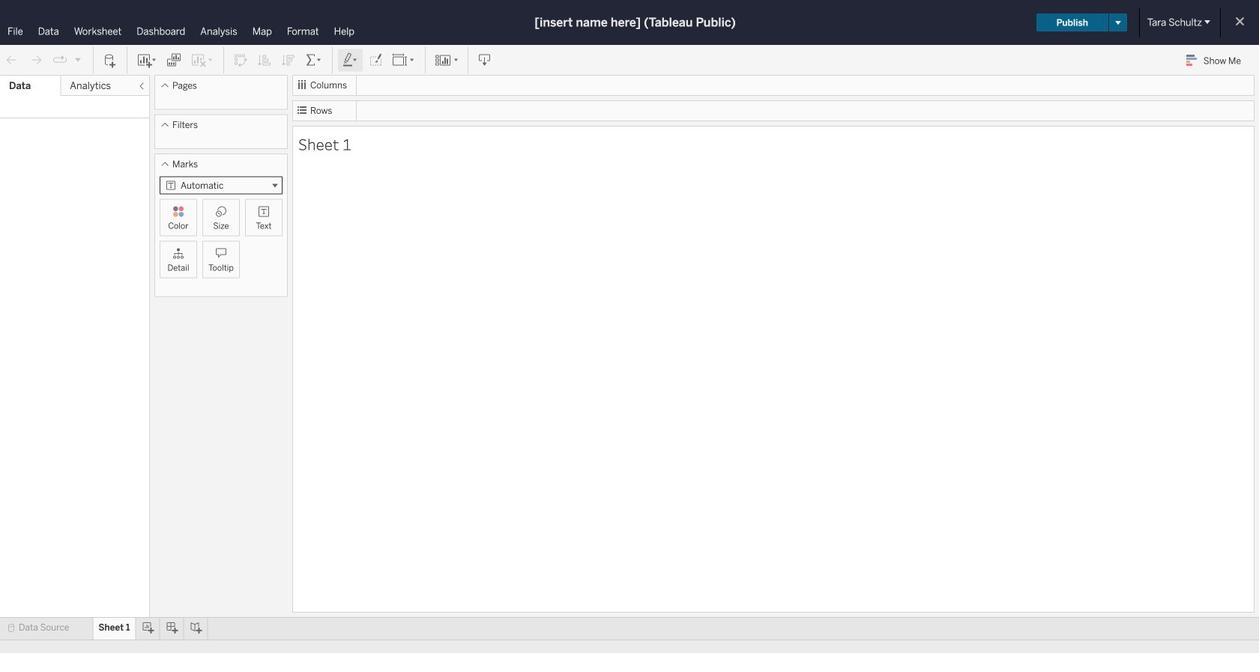 Task type: describe. For each thing, give the bounding box(es) containing it.
format workbook image
[[368, 53, 383, 68]]

duplicate image
[[166, 53, 181, 68]]

fit image
[[392, 53, 416, 68]]

collapse image
[[137, 82, 146, 91]]

new worksheet image
[[136, 53, 157, 68]]

download image
[[478, 53, 493, 68]]

1 horizontal spatial replay animation image
[[73, 55, 82, 64]]

sort ascending image
[[257, 53, 272, 68]]

totals image
[[305, 53, 323, 68]]

new data source image
[[103, 53, 118, 68]]



Task type: locate. For each thing, give the bounding box(es) containing it.
clear sheet image
[[190, 53, 214, 68]]

show/hide cards image
[[435, 53, 459, 68]]

0 horizontal spatial replay animation image
[[52, 53, 67, 68]]

redo image
[[28, 53, 43, 68]]

replay animation image right redo icon
[[52, 53, 67, 68]]

replay animation image left new data source "icon"
[[73, 55, 82, 64]]

highlight image
[[342, 53, 359, 68]]

sort descending image
[[281, 53, 296, 68]]

replay animation image
[[52, 53, 67, 68], [73, 55, 82, 64]]

swap rows and columns image
[[233, 53, 248, 68]]

undo image
[[4, 53, 19, 68]]



Task type: vqa. For each thing, say whether or not it's contained in the screenshot.
Clear Sheet Image at the top left of page
yes



